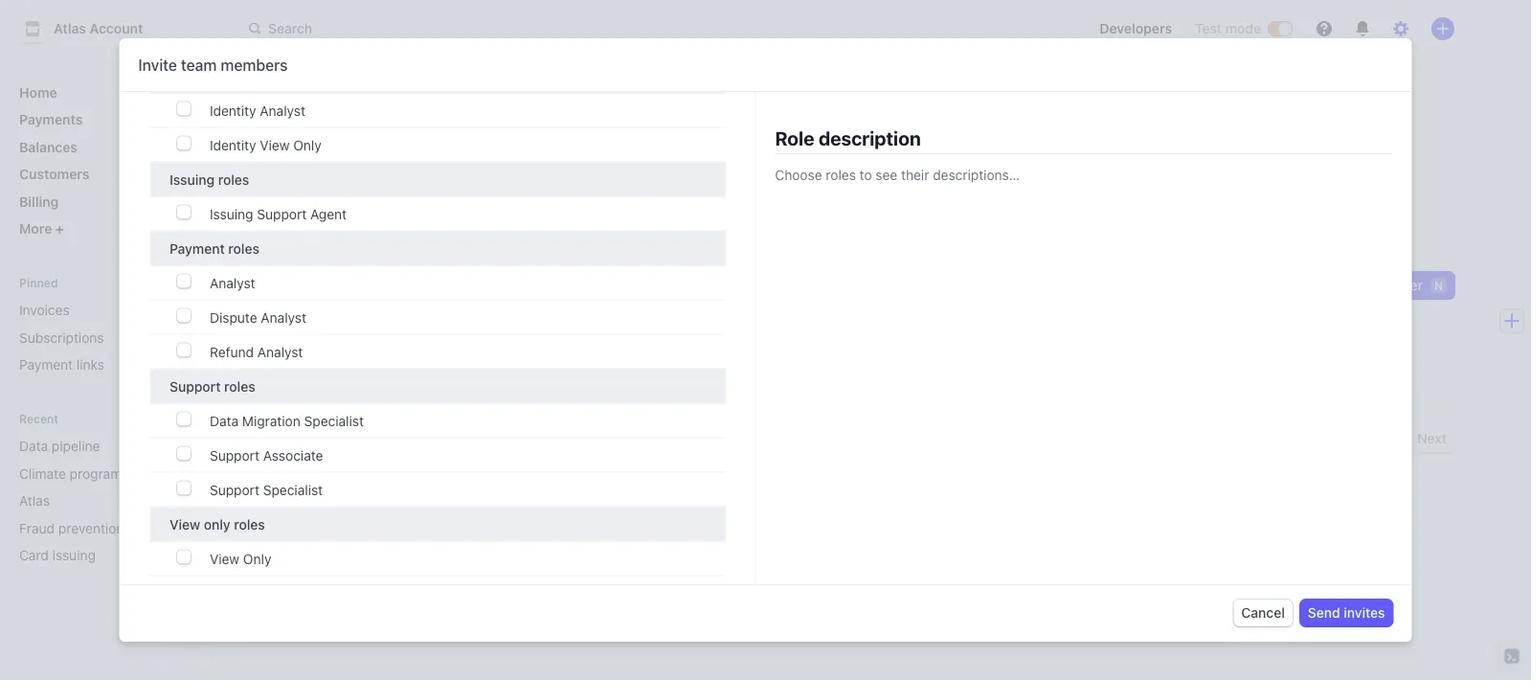 Task type: vqa. For each thing, say whether or not it's contained in the screenshot.
Data in the Recent element
yes



Task type: locate. For each thing, give the bounding box(es) containing it.
authentication up any
[[402, 202, 493, 217]]

recent element
[[0, 431, 211, 571]]

n
[[1435, 279, 1443, 292]]

identity up issuing roles at the top left
[[209, 137, 256, 153]]

team right settings link
[[329, 90, 364, 105]]

next
[[1418, 431, 1447, 446]]

role description
[[775, 126, 921, 149]]

to left see
[[860, 167, 872, 183]]

0 horizontal spatial team
[[249, 137, 316, 169]]

card
[[19, 547, 49, 563]]

0 horizontal spatial two-
[[341, 202, 371, 217]]

roles down issuing support agent
[[228, 241, 259, 257]]

2 horizontal spatial member
[[1371, 277, 1423, 293]]

only down settings
[[293, 137, 321, 153]]

step
[[371, 202, 399, 217], [583, 220, 610, 236]]

core navigation links element
[[11, 77, 195, 244]]

data down the recent
[[19, 438, 48, 454]]

view
[[259, 137, 289, 153], [169, 517, 200, 533], [209, 551, 239, 567]]

0 horizontal spatial member
[[259, 431, 310, 447]]

view down view only roles
[[209, 551, 239, 567]]

the
[[778, 220, 798, 236]]

team right invite
[[181, 56, 217, 74]]

member for new member
[[1371, 277, 1423, 293]]

1 horizontal spatial data
[[209, 413, 238, 429]]

atlas inside atlas account button
[[54, 21, 86, 36]]

to left enable
[[705, 220, 718, 236]]

1 vertical spatial to
[[705, 220, 718, 236]]

member down data migration specialist
[[259, 431, 310, 447]]

refund analyst
[[209, 344, 303, 360]]

1 vertical spatial atlas
[[19, 493, 50, 509]]

data inside recent element
[[19, 438, 48, 454]]

support for support specialist
[[209, 482, 259, 498]]

atlas up fraud
[[19, 493, 50, 509]]

data pipeline
[[19, 438, 100, 454]]

analyst for identity analyst
[[259, 103, 305, 119]]

payment
[[169, 241, 224, 257], [19, 357, 73, 373]]

0 vertical spatial issuing
[[169, 172, 214, 188]]

0 vertical spatial authentication
[[402, 202, 493, 217]]

require
[[343, 220, 386, 236]]

1 vertical spatial step
[[583, 220, 610, 236]]

1 vertical spatial two-
[[554, 220, 583, 236]]

test
[[1195, 21, 1222, 36]]

atlas inside atlas 'link'
[[19, 493, 50, 509]]

0 horizontal spatial team
[[181, 56, 217, 74]]

team
[[181, 56, 217, 74], [550, 202, 582, 217], [415, 220, 446, 236]]

card issuing link
[[11, 540, 169, 571]]

member left n
[[1371, 277, 1423, 293]]

2 vertical spatial team
[[415, 220, 446, 236]]

support specialist
[[209, 482, 322, 498]]

roles for payment
[[228, 241, 259, 257]]

0 vertical spatial team
[[329, 90, 364, 105]]

issuing
[[52, 547, 96, 563]]

support for support roles
[[169, 379, 220, 395]]

pinned element
[[11, 295, 195, 380]]

support for support associate
[[209, 448, 259, 464]]

roles right only
[[233, 517, 265, 533]]

1 identity from the top
[[209, 103, 256, 119]]

0 vertical spatial two-
[[341, 202, 371, 217]]

two-
[[341, 202, 371, 217], [554, 220, 583, 236]]

require two-step authentication for your team this will require any team member without two-step authentication to enable it the next time they sign in.
[[289, 202, 937, 236]]

see
[[876, 167, 898, 183]]

view only
[[209, 551, 271, 567]]

specialist down 'associate'
[[263, 482, 322, 498]]

1 vertical spatial data
[[19, 438, 48, 454]]

roles for support
[[224, 379, 255, 395]]

1 vertical spatial issuing
[[209, 206, 253, 222]]

0 vertical spatial data
[[209, 413, 238, 429]]

0 vertical spatial to
[[860, 167, 872, 183]]

data down support roles on the left bottom of page
[[209, 413, 238, 429]]

member down for
[[450, 220, 501, 236]]

1 horizontal spatial authentication
[[613, 220, 702, 236]]

1 vertical spatial view
[[169, 517, 200, 533]]

1 vertical spatial team
[[550, 202, 582, 217]]

support up view only roles
[[209, 482, 259, 498]]

only
[[293, 137, 321, 153], [243, 551, 271, 567]]

issuing roles
[[169, 172, 249, 188]]

identity
[[209, 103, 256, 119], [209, 137, 256, 153]]

recent navigation links element
[[0, 411, 211, 571]]

1 horizontal spatial two-
[[554, 220, 583, 236]]

roles down tyler
[[224, 379, 255, 395]]

roles down the "role description"
[[826, 167, 856, 183]]

0 horizontal spatial payment
[[19, 357, 73, 373]]

1 vertical spatial authentication
[[613, 220, 702, 236]]

agent
[[310, 206, 346, 222]]

billing
[[19, 193, 59, 209]]

subscriptions link
[[11, 322, 195, 353]]

0 vertical spatial member
[[450, 220, 501, 236]]

0 vertical spatial identity
[[209, 103, 256, 119]]

1 horizontal spatial atlas
[[54, 21, 86, 36]]

analyst up refund analyst in the left of the page
[[260, 310, 306, 326]]

authentication left enable
[[613, 220, 702, 236]]

recent
[[19, 412, 59, 426]]

2 horizontal spatial view
[[259, 137, 289, 153]]

0 vertical spatial atlas
[[54, 21, 86, 36]]

specialist down blacklashes1000@gmail.com
[[304, 413, 363, 429]]

choose
[[775, 167, 822, 183]]

sign
[[893, 220, 919, 236]]

analyst up identity view only
[[259, 103, 305, 119]]

data
[[209, 413, 238, 429], [19, 438, 48, 454]]

analyst
[[259, 103, 305, 119], [209, 275, 255, 291], [260, 310, 306, 326], [257, 344, 303, 360]]

support down 1
[[209, 448, 259, 464]]

payment links link
[[11, 349, 195, 380]]

2 horizontal spatial team
[[550, 202, 582, 217]]

member
[[253, 325, 299, 338]]

atlas for atlas account
[[54, 21, 86, 36]]

0 horizontal spatial atlas
[[19, 493, 50, 509]]

step up any
[[371, 202, 399, 217]]

view left only
[[169, 517, 200, 533]]

roles
[[826, 167, 856, 183], [218, 172, 249, 188], [228, 241, 259, 257], [224, 379, 255, 395], [233, 517, 265, 533]]

issuing for issuing support agent
[[209, 206, 253, 222]]

send invites button
[[1301, 600, 1393, 626]]

notifications image
[[1355, 21, 1371, 36]]

1 vertical spatial identity
[[209, 137, 256, 153]]

step right without
[[583, 220, 610, 236]]

team
[[329, 90, 364, 105], [249, 137, 316, 169]]

0 vertical spatial payment
[[169, 241, 224, 257]]

roles
[[716, 325, 751, 338]]

1 horizontal spatial team
[[329, 90, 364, 105]]

balances link
[[11, 131, 195, 162]]

1 vertical spatial payment
[[19, 357, 73, 373]]

1 horizontal spatial member
[[450, 220, 501, 236]]

0 horizontal spatial data
[[19, 438, 48, 454]]

identity view only
[[209, 137, 321, 153]]

atlas account
[[54, 21, 143, 36]]

analyst up "tyler black"
[[257, 344, 303, 360]]

tyler
[[253, 362, 284, 377]]

authentication
[[402, 202, 493, 217], [613, 220, 702, 236]]

two- up require
[[341, 202, 371, 217]]

0 horizontal spatial authentication
[[402, 202, 493, 217]]

fraud prevention link
[[11, 512, 169, 544]]

support left agent
[[257, 206, 306, 222]]

invite team members
[[138, 56, 288, 74]]

tyler black
[[253, 362, 323, 377]]

role
[[775, 126, 815, 149]]

refund
[[209, 344, 253, 360]]

1 member
[[249, 431, 310, 447]]

2 identity from the top
[[209, 137, 256, 153]]

two- right without
[[554, 220, 583, 236]]

view for view only roles
[[169, 517, 200, 533]]

identity up identity view only
[[209, 103, 256, 119]]

send invites
[[1308, 605, 1385, 621]]

your
[[518, 202, 546, 217]]

next
[[802, 220, 828, 236]]

analyst up dispute
[[209, 275, 255, 291]]

1 horizontal spatial view
[[209, 551, 239, 567]]

view down identity analyst
[[259, 137, 289, 153]]

only
[[203, 517, 230, 533]]

support
[[257, 206, 306, 222], [169, 379, 220, 395], [209, 448, 259, 464], [209, 482, 259, 498]]

1 vertical spatial member
[[1371, 277, 1423, 293]]

climate program
[[19, 466, 122, 481]]

support down refund
[[169, 379, 220, 395]]

team down identity analyst
[[249, 137, 316, 169]]

only down view only roles
[[243, 551, 271, 567]]

payment down issuing roles at the top left
[[169, 241, 224, 257]]

blacklashes1000@gmail.com
[[253, 381, 434, 397]]

Search search field
[[238, 11, 778, 46]]

payment inside payment links link
[[19, 357, 73, 373]]

team right any
[[415, 220, 446, 236]]

pinned navigation links element
[[11, 275, 195, 380]]

0 vertical spatial only
[[293, 137, 321, 153]]

0 horizontal spatial view
[[169, 517, 200, 533]]

0 vertical spatial step
[[371, 202, 399, 217]]

for
[[497, 202, 515, 217]]

roles down identity view only
[[218, 172, 249, 188]]

atlas left account
[[54, 21, 86, 36]]

2 vertical spatial view
[[209, 551, 239, 567]]

0 horizontal spatial to
[[705, 220, 718, 236]]

data for data migration specialist
[[209, 413, 238, 429]]

links
[[76, 357, 104, 373]]

dispute analyst
[[209, 310, 306, 326]]

payment down 'subscriptions'
[[19, 357, 73, 373]]

team right your
[[550, 202, 582, 217]]

1 horizontal spatial team
[[415, 220, 446, 236]]

1 horizontal spatial only
[[293, 137, 321, 153]]

1 vertical spatial only
[[243, 551, 271, 567]]

1 horizontal spatial payment
[[169, 241, 224, 257]]

members
[[221, 56, 288, 74]]

customers
[[19, 166, 90, 182]]

0 vertical spatial team
[[181, 56, 217, 74]]

2 vertical spatial member
[[259, 431, 310, 447]]

invites
[[1344, 605, 1385, 621]]

settings
[[249, 90, 302, 105]]

dispute
[[209, 310, 257, 326]]

0 horizontal spatial step
[[371, 202, 399, 217]]

1 vertical spatial team
[[249, 137, 316, 169]]



Task type: describe. For each thing, give the bounding box(es) containing it.
any
[[390, 220, 411, 236]]

view for view only
[[209, 551, 239, 567]]

member for 1 member
[[259, 431, 310, 447]]

payment for payment roles
[[169, 241, 224, 257]]

pipeline
[[52, 438, 100, 454]]

payments link
[[11, 104, 195, 135]]

data migration specialist
[[209, 413, 363, 429]]

home
[[19, 84, 57, 100]]

analyst for dispute analyst
[[260, 310, 306, 326]]

to inside require two-step authentication for your team this will require any team member without two-step authentication to enable it the next time they sign in.
[[705, 220, 718, 236]]

0 vertical spatial view
[[259, 137, 289, 153]]

payment links
[[19, 357, 104, 373]]

they
[[862, 220, 889, 236]]

analyst for refund analyst
[[257, 344, 303, 360]]

atlas account button
[[19, 15, 162, 42]]

climate
[[19, 466, 66, 481]]

this
[[289, 220, 315, 236]]

data pipeline link
[[11, 431, 169, 462]]

atlas for atlas
[[19, 493, 50, 509]]

mode
[[1226, 21, 1261, 36]]

customers link
[[11, 159, 195, 190]]

it
[[766, 220, 774, 236]]

black
[[288, 362, 323, 377]]

you
[[340, 363, 360, 377]]

0 vertical spatial specialist
[[304, 413, 363, 429]]

support associate
[[209, 448, 323, 464]]

administrator
[[716, 362, 799, 377]]

1 horizontal spatial step
[[583, 220, 610, 236]]

migration
[[242, 413, 300, 429]]

descriptions…
[[933, 167, 1020, 183]]

their
[[901, 167, 930, 183]]

program
[[70, 466, 122, 481]]

identity analyst
[[209, 103, 305, 119]]

cancel button
[[1234, 600, 1293, 626]]

balances
[[19, 139, 78, 155]]

invoices
[[19, 302, 70, 318]]

developers link
[[1092, 13, 1180, 44]]

payments
[[19, 112, 83, 127]]

prevention
[[58, 520, 124, 536]]

member inside require two-step authentication for your team this will require any team member without two-step authentication to enable it the next time they sign in.
[[450, 220, 501, 236]]

billing link
[[11, 186, 195, 217]]

view only roles
[[169, 517, 265, 533]]

test mode
[[1195, 21, 1261, 36]]

payment roles
[[169, 241, 259, 257]]

support roles
[[169, 379, 255, 395]]

next button
[[1410, 425, 1455, 452]]

card issuing
[[19, 547, 96, 563]]

payment for payment links
[[19, 357, 73, 373]]

identity for identity analyst
[[209, 103, 256, 119]]

associate
[[263, 448, 323, 464]]

identity for identity view only
[[209, 137, 256, 153]]

developers
[[1100, 21, 1172, 36]]

in.
[[922, 220, 937, 236]]

require
[[289, 202, 338, 217]]

time
[[832, 220, 859, 236]]

more button
[[11, 213, 195, 244]]

atlas link
[[11, 485, 169, 516]]

invite
[[138, 56, 177, 74]]

cancel
[[1242, 605, 1285, 621]]

home link
[[11, 77, 195, 108]]

administrator (owner)
[[716, 362, 799, 397]]

subscriptions
[[19, 329, 104, 345]]

without
[[504, 220, 550, 236]]

1 horizontal spatial to
[[860, 167, 872, 183]]

pinned
[[19, 276, 58, 290]]

(owner)
[[716, 381, 766, 397]]

1 vertical spatial specialist
[[263, 482, 322, 498]]

invoices link
[[11, 295, 195, 326]]

enable
[[722, 220, 763, 236]]

issuing support agent
[[209, 206, 346, 222]]

fraud
[[19, 520, 55, 536]]

choose roles to see their descriptions…
[[775, 167, 1020, 183]]

roles for issuing
[[218, 172, 249, 188]]

issuing for issuing roles
[[169, 172, 214, 188]]

new
[[1339, 277, 1367, 293]]

send
[[1308, 605, 1341, 621]]

account
[[90, 21, 143, 36]]

climate program link
[[11, 458, 169, 489]]

1
[[249, 431, 255, 447]]

settings link
[[249, 90, 302, 105]]

will
[[319, 220, 339, 236]]

description
[[819, 126, 921, 149]]

new member
[[1339, 277, 1423, 293]]

0 horizontal spatial only
[[243, 551, 271, 567]]

data for data pipeline
[[19, 438, 48, 454]]

more
[[19, 221, 55, 237]]

roles for choose
[[826, 167, 856, 183]]



